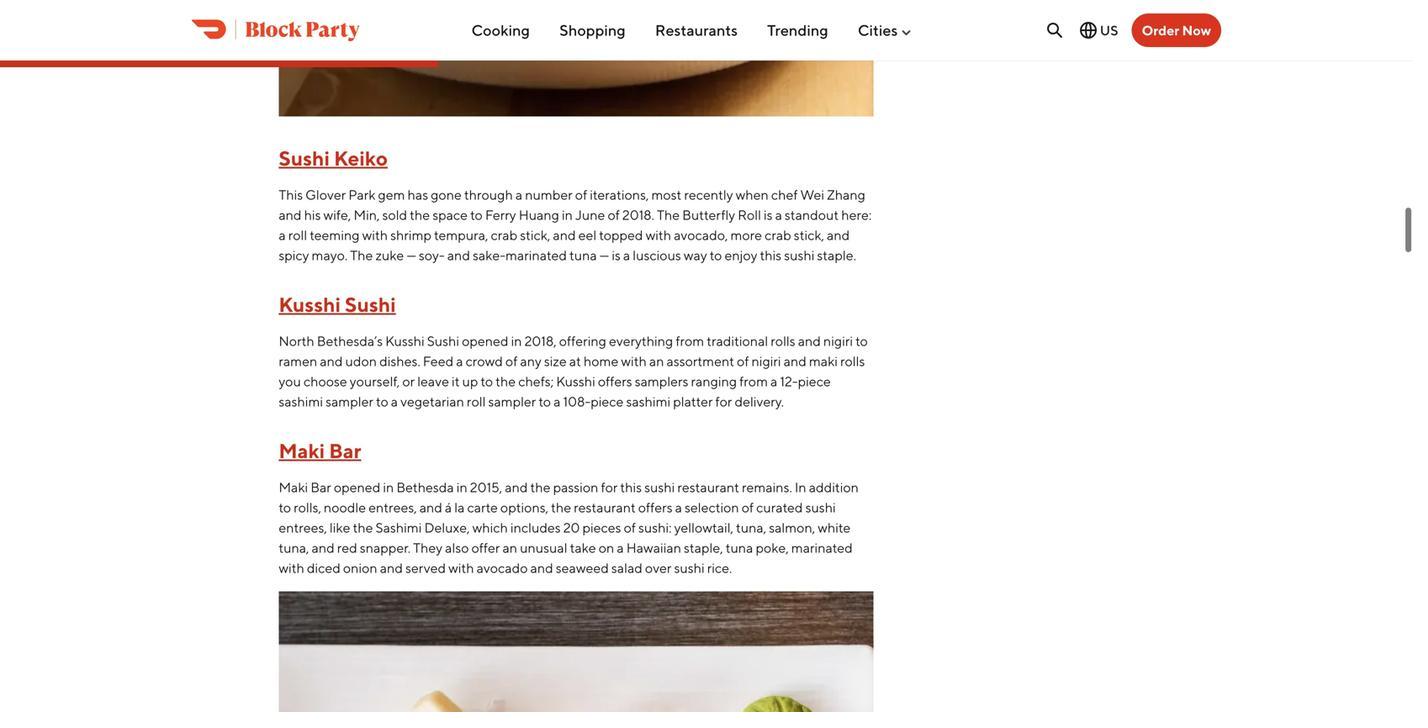 Task type: describe. For each thing, give the bounding box(es) containing it.
on
[[599, 540, 614, 556]]

feed
[[423, 353, 454, 369]]

luscious
[[633, 247, 681, 263]]

restaurants link
[[655, 14, 738, 46]]

huang
[[519, 207, 559, 223]]

platter
[[673, 394, 713, 410]]

of left any
[[505, 353, 518, 369]]

kusshi sushi link
[[279, 293, 396, 317]]

roll inside this glover park gem has gone through a number of iterations, most recently when chef wei zhang and his wife, min, sold the space to ferry huang in june of 2018. the butterfly roll is a standout here: a roll teeming with shrimp tempura, crab stick, and eel topped with avocado, more crab stick, and spicy mayo. the zuke — soy- and sake-marinated tuna — is a luscious way to enjoy this sushi staple.
[[288, 227, 307, 243]]

sushi down addition
[[805, 500, 836, 516]]

of down remains.
[[742, 500, 754, 516]]

number
[[525, 187, 573, 203]]

tempura,
[[434, 227, 488, 243]]

0 vertical spatial piece
[[798, 374, 831, 390]]

0 horizontal spatial sushi
[[279, 147, 330, 170]]

1 horizontal spatial nigiri
[[823, 333, 853, 349]]

in
[[795, 480, 806, 496]]

zuke
[[376, 247, 404, 263]]

roll
[[738, 207, 761, 223]]

a up spicy
[[279, 227, 286, 243]]

most
[[651, 187, 682, 203]]

1 vertical spatial sushi
[[345, 293, 396, 317]]

which
[[472, 520, 508, 536]]

bethesda
[[396, 480, 454, 496]]

this inside maki bar opened in bethesda in 2015, and the passion for this sushi restaurant remains. in addition to rolls, noodle entrees, and á la carte options, the restaurant offers a selection of curated sushi entrees, like the sashimi deluxe, which includes 20 pieces of sushi: yellowtail, tuna, salmon, white tuna, and red snapper. they also offer an unusual take on a hawaiian staple, tuna poke, marinated with diced onion and served with avocado and seaweed salad over sushi rice.
[[620, 480, 642, 496]]

offering
[[559, 333, 606, 349]]

topped
[[599, 227, 643, 243]]

avocado,
[[674, 227, 728, 243]]

marinated inside this glover park gem has gone through a number of iterations, most recently when chef wei zhang and his wife, min, sold the space to ferry huang in june of 2018. the butterfly roll is a standout here: a roll teeming with shrimp tempura, crab stick, and eel topped with avocado, more crab stick, and spicy mayo. the zuke — soy- and sake-marinated tuna — is a luscious way to enjoy this sushi staple.
[[506, 247, 567, 263]]

1 horizontal spatial from
[[740, 374, 768, 390]]

sushi down staple,
[[674, 560, 705, 576]]

diced
[[307, 560, 341, 576]]

0 horizontal spatial entrees,
[[279, 520, 327, 536]]

1 stick, from the left
[[520, 227, 550, 243]]

1 sampler from the left
[[326, 394, 373, 410]]

an inside north bethesda's kusshi sushi opened in 2018, offering everything from traditional rolls and nigiri to ramen and udon dishes. feed a crowd of any size at home with an assortment of nigiri and maki rolls you choose yourself, or leave it up to the chefs; kusshi offers samplers ranging from a 12-piece sashimi sampler to a vegetarian roll sampler to a 108-piece sashimi platter for delivery.
[[649, 353, 664, 369]]

bethesda's
[[317, 333, 383, 349]]

0 vertical spatial kusshi
[[279, 293, 341, 317]]

and down this
[[279, 207, 302, 223]]

1 sashimi from the left
[[279, 394, 323, 410]]

in inside this glover park gem has gone through a number of iterations, most recently when chef wei zhang and his wife, min, sold the space to ferry huang in june of 2018. the butterfly roll is a standout here: a roll teeming with shrimp tempura, crab stick, and eel topped with avocado, more crab stick, and spicy mayo. the zuke — soy- and sake-marinated tuna — is a luscious way to enjoy this sushi staple.
[[562, 207, 573, 223]]

á
[[445, 500, 452, 516]]

you
[[279, 374, 301, 390]]

doordash blog image
[[192, 19, 360, 41]]

the up options, in the left of the page
[[530, 480, 551, 496]]

opened inside north bethesda's kusshi sushi opened in 2018, offering everything from traditional rolls and nigiri to ramen and udon dishes. feed a crowd of any size at home with an assortment of nigiri and maki rolls you choose yourself, or leave it up to the chefs; kusshi offers samplers ranging from a 12-piece sashimi sampler to a vegetarian roll sampler to a 108-piece sashimi platter for delivery.
[[462, 333, 509, 349]]

ranging
[[691, 374, 737, 390]]

assortment
[[667, 353, 734, 369]]

with inside north bethesda's kusshi sushi opened in 2018, offering everything from traditional rolls and nigiri to ramen and udon dishes. feed a crowd of any size at home with an assortment of nigiri and maki rolls you choose yourself, or leave it up to the chefs; kusshi offers samplers ranging from a 12-piece sashimi sampler to a vegetarian roll sampler to a 108-piece sashimi platter for delivery.
[[621, 353, 647, 369]]

trending link
[[767, 14, 828, 46]]

a up it
[[456, 353, 463, 369]]

butterfly
[[682, 207, 735, 223]]

sushi keiko link
[[279, 147, 388, 170]]

onion
[[343, 560, 377, 576]]

park
[[348, 187, 375, 203]]

2 stick, from the left
[[794, 227, 824, 243]]

rice.
[[707, 560, 732, 576]]

2 crab from the left
[[765, 227, 791, 243]]

maki bar - sushi combo image
[[279, 592, 874, 712]]

the up 20
[[551, 500, 571, 516]]

with left the diced
[[279, 560, 304, 576]]

up
[[462, 374, 478, 390]]

0 horizontal spatial tuna,
[[279, 540, 309, 556]]

sashimi
[[376, 520, 422, 536]]

1 vertical spatial nigiri
[[752, 353, 781, 369]]

way
[[684, 247, 707, 263]]

take
[[570, 540, 596, 556]]

zhang
[[827, 187, 866, 203]]

rolls,
[[294, 500, 321, 516]]

snapper.
[[360, 540, 411, 556]]

north bethesda's kusshi sushi opened in 2018, offering everything from traditional rolls and nigiri to ramen and udon dishes. feed a crowd of any size at home with an assortment of nigiri and maki rolls you choose yourself, or leave it up to the chefs; kusshi offers samplers ranging from a 12-piece sashimi sampler to a vegetarian roll sampler to a 108-piece sashimi platter for delivery.
[[279, 333, 868, 410]]

cities link
[[858, 14, 913, 46]]

and left á
[[419, 500, 442, 516]]

teeming
[[310, 227, 360, 243]]

order now
[[1142, 22, 1211, 38]]

trending
[[767, 21, 828, 39]]

yourself,
[[350, 374, 400, 390]]

staple.
[[817, 247, 856, 263]]

opened inside maki bar opened in bethesda in 2015, and the passion for this sushi restaurant remains. in addition to rolls, noodle entrees, and á la carte options, the restaurant offers a selection of curated sushi entrees, like the sashimi deluxe, which includes 20 pieces of sushi: yellowtail, tuna, salmon, white tuna, and red snapper. they also offer an unusual take on a hawaiian staple, tuna poke, marinated with diced onion and served with avocado and seaweed salad over sushi rice.
[[334, 480, 380, 496]]

more
[[731, 227, 762, 243]]

for inside maki bar opened in bethesda in 2015, and the passion for this sushi restaurant remains. in addition to rolls, noodle entrees, and á la carte options, the restaurant offers a selection of curated sushi entrees, like the sashimi deluxe, which includes 20 pieces of sushi: yellowtail, tuna, salmon, white tuna, and red snapper. they also offer an unusual take on a hawaiian staple, tuna poke, marinated with diced onion and served with avocado and seaweed salad over sushi rice.
[[601, 480, 618, 496]]

an inside maki bar opened in bethesda in 2015, and the passion for this sushi restaurant remains. in addition to rolls, noodle entrees, and á la carte options, the restaurant offers a selection of curated sushi entrees, like the sashimi deluxe, which includes 20 pieces of sushi: yellowtail, tuna, salmon, white tuna, and red snapper. they also offer an unusual take on a hawaiian staple, tuna poke, marinated with diced onion and served with avocado and seaweed salad over sushi rice.
[[503, 540, 517, 556]]

this inside this glover park gem has gone through a number of iterations, most recently when chef wei zhang and his wife, min, sold the space to ferry huang in june of 2018. the butterfly roll is a standout here: a roll teeming with shrimp tempura, crab stick, and eel topped with avocado, more crab stick, and spicy mayo. the zuke — soy- and sake-marinated tuna — is a luscious way to enjoy this sushi staple.
[[760, 247, 782, 263]]

traditional
[[707, 333, 768, 349]]

his
[[304, 207, 321, 223]]

it
[[452, 374, 460, 390]]

now
[[1182, 22, 1211, 38]]

and up 12- in the right of the page
[[784, 353, 807, 369]]

iterations,
[[590, 187, 649, 203]]

glover
[[305, 187, 346, 203]]

options,
[[500, 500, 548, 516]]

and down tempura,
[[447, 247, 470, 263]]

and left the eel
[[553, 227, 576, 243]]

unusual
[[520, 540, 567, 556]]

min,
[[354, 207, 380, 223]]

also
[[445, 540, 469, 556]]

poke,
[[756, 540, 789, 556]]

order now link
[[1132, 13, 1221, 47]]

here:
[[841, 207, 872, 223]]

and up the maki
[[798, 333, 821, 349]]

ramen
[[279, 353, 317, 369]]

sake-
[[473, 247, 506, 263]]

red
[[337, 540, 357, 556]]

0 vertical spatial tuna,
[[736, 520, 766, 536]]

udon
[[345, 353, 377, 369]]

maki for maki bar
[[279, 439, 325, 463]]

curated
[[756, 500, 803, 516]]

addition
[[809, 480, 859, 496]]

of down iterations,
[[608, 207, 620, 223]]

kusshi sushi
[[279, 293, 396, 317]]

maki bar
[[279, 439, 361, 463]]

2 sampler from the left
[[488, 394, 536, 410]]

wife,
[[323, 207, 351, 223]]

seaweed
[[556, 560, 609, 576]]

shrimp
[[390, 227, 432, 243]]

marinated inside maki bar opened in bethesda in 2015, and the passion for this sushi restaurant remains. in addition to rolls, noodle entrees, and á la carte options, the restaurant offers a selection of curated sushi entrees, like the sashimi deluxe, which includes 20 pieces of sushi: yellowtail, tuna, salmon, white tuna, and red snapper. they also offer an unusual take on a hawaiian staple, tuna poke, marinated with diced onion and served with avocado and seaweed salad over sushi rice.
[[791, 540, 853, 556]]

soy-
[[419, 247, 445, 263]]



Task type: vqa. For each thing, say whether or not it's contained in the screenshot.
Avocado,
yes



Task type: locate. For each thing, give the bounding box(es) containing it.
maki
[[279, 439, 325, 463], [279, 480, 308, 496]]

1 horizontal spatial piece
[[798, 374, 831, 390]]

samplers
[[635, 374, 688, 390]]

offers inside north bethesda's kusshi sushi opened in 2018, offering everything from traditional rolls and nigiri to ramen and udon dishes. feed a crowd of any size at home with an assortment of nigiri and maki rolls you choose yourself, or leave it up to the chefs; kusshi offers samplers ranging from a 12-piece sashimi sampler to a vegetarian roll sampler to a 108-piece sashimi platter for delivery.
[[598, 374, 632, 390]]

and up the diced
[[312, 540, 335, 556]]

sushi up sushi:
[[644, 480, 675, 496]]

space
[[433, 207, 468, 223]]

sushi inside this glover park gem has gone through a number of iterations, most recently when chef wei zhang and his wife, min, sold the space to ferry huang in june of 2018. the butterfly roll is a standout here: a roll teeming with shrimp tempura, crab stick, and eel topped with avocado, more crab stick, and spicy mayo. the zuke — soy- and sake-marinated tuna — is a luscious way to enjoy this sushi staple.
[[784, 247, 815, 263]]

at
[[569, 353, 581, 369]]

1 vertical spatial marinated
[[791, 540, 853, 556]]

a
[[516, 187, 523, 203], [775, 207, 782, 223], [279, 227, 286, 243], [623, 247, 630, 263], [456, 353, 463, 369], [771, 374, 778, 390], [391, 394, 398, 410], [554, 394, 561, 410], [675, 500, 682, 516], [617, 540, 624, 556]]

1 vertical spatial for
[[601, 480, 618, 496]]

0 horizontal spatial sashimi
[[279, 394, 323, 410]]

0 vertical spatial restaurant
[[677, 480, 739, 496]]

nigiri up the maki
[[823, 333, 853, 349]]

stick, down standout
[[794, 227, 824, 243]]

or
[[402, 374, 415, 390]]

sushi up bethesda's
[[345, 293, 396, 317]]

tuna inside this glover park gem has gone through a number of iterations, most recently when chef wei zhang and his wife, min, sold the space to ferry huang in june of 2018. the butterfly roll is a standout here: a roll teeming with shrimp tempura, crab stick, and eel topped with avocado, more crab stick, and spicy mayo. the zuke — soy- and sake-marinated tuna — is a luscious way to enjoy this sushi staple.
[[569, 247, 597, 263]]

piece down the maki
[[798, 374, 831, 390]]

leave
[[417, 374, 449, 390]]

the
[[410, 207, 430, 223], [496, 374, 516, 390], [530, 480, 551, 496], [551, 500, 571, 516], [353, 520, 373, 536]]

0 horizontal spatial nigiri
[[752, 353, 781, 369]]

and
[[279, 207, 302, 223], [553, 227, 576, 243], [827, 227, 850, 243], [447, 247, 470, 263], [798, 333, 821, 349], [320, 353, 343, 369], [784, 353, 807, 369], [505, 480, 528, 496], [419, 500, 442, 516], [312, 540, 335, 556], [380, 560, 403, 576], [530, 560, 553, 576]]

1 horizontal spatial entrees,
[[369, 500, 417, 516]]

0 horizontal spatial tuna
[[569, 247, 597, 263]]

0 horizontal spatial rolls
[[771, 333, 795, 349]]

and down unusual
[[530, 560, 553, 576]]

— down shrimp
[[407, 247, 416, 263]]

when
[[736, 187, 769, 203]]

sushi up this
[[279, 147, 330, 170]]

bar inside maki bar opened in bethesda in 2015, and the passion for this sushi restaurant remains. in addition to rolls, noodle entrees, and á la carte options, the restaurant offers a selection of curated sushi entrees, like the sashimi deluxe, which includes 20 pieces of sushi: yellowtail, tuna, salmon, white tuna, and red snapper. they also offer an unusual take on a hawaiian staple, tuna poke, marinated with diced onion and served with avocado and seaweed salad over sushi rice.
[[311, 480, 331, 496]]

the down crowd
[[496, 374, 516, 390]]

0 horizontal spatial —
[[407, 247, 416, 263]]

salmon,
[[769, 520, 815, 536]]

from up assortment
[[676, 333, 704, 349]]

sampler down chefs;
[[488, 394, 536, 410]]

0 horizontal spatial kusshi
[[279, 293, 341, 317]]

1 horizontal spatial offers
[[638, 500, 673, 516]]

sushi up feed
[[427, 333, 459, 349]]

1 horizontal spatial roll
[[467, 394, 486, 410]]

2 horizontal spatial sushi
[[427, 333, 459, 349]]

1 vertical spatial kusshi
[[385, 333, 425, 349]]

for inside north bethesda's kusshi sushi opened in 2018, offering everything from traditional rolls and nigiri to ramen and udon dishes. feed a crowd of any size at home with an assortment of nigiri and maki rolls you choose yourself, or leave it up to the chefs; kusshi offers samplers ranging from a 12-piece sashimi sampler to a vegetarian roll sampler to a 108-piece sashimi platter for delivery.
[[715, 394, 732, 410]]

piece
[[798, 374, 831, 390], [591, 394, 624, 410]]

eel
[[578, 227, 597, 243]]

staple,
[[684, 540, 723, 556]]

2 vertical spatial sushi
[[427, 333, 459, 349]]

marinated
[[506, 247, 567, 263], [791, 540, 853, 556]]

0 horizontal spatial roll
[[288, 227, 307, 243]]

a up yellowtail,
[[675, 500, 682, 516]]

june
[[575, 207, 605, 223]]

1 — from the left
[[407, 247, 416, 263]]

selection
[[685, 500, 739, 516]]

chefs;
[[518, 374, 554, 390]]

opened up noodle
[[334, 480, 380, 496]]

with down min,
[[362, 227, 388, 243]]

entrees, down rolls, at the left bottom of the page
[[279, 520, 327, 536]]

kusshi up dishes.
[[385, 333, 425, 349]]

1 vertical spatial tuna
[[726, 540, 753, 556]]

of up june
[[575, 187, 587, 203]]

marinated down "white"
[[791, 540, 853, 556]]

keiko
[[334, 147, 388, 170]]

sashimi down "samplers"
[[626, 394, 671, 410]]

1 vertical spatial tuna,
[[279, 540, 309, 556]]

the
[[657, 207, 680, 223], [350, 247, 373, 263]]

0 vertical spatial roll
[[288, 227, 307, 243]]

maki bar link
[[279, 439, 361, 463]]

tuna inside maki bar opened in bethesda in 2015, and the passion for this sushi restaurant remains. in addition to rolls, noodle entrees, and á la carte options, the restaurant offers a selection of curated sushi entrees, like the sashimi deluxe, which includes 20 pieces of sushi: yellowtail, tuna, salmon, white tuna, and red snapper. they also offer an unusual take on a hawaiian staple, tuna poke, marinated with diced onion and served with avocado and seaweed salad over sushi rice.
[[726, 540, 753, 556]]

from up delivery.
[[740, 374, 768, 390]]

1 horizontal spatial rolls
[[840, 353, 865, 369]]

0 horizontal spatial marinated
[[506, 247, 567, 263]]

stick, down huang
[[520, 227, 550, 243]]

in
[[562, 207, 573, 223], [511, 333, 522, 349], [383, 480, 394, 496], [457, 480, 467, 496]]

offers down the home
[[598, 374, 632, 390]]

sold
[[382, 207, 407, 223]]

1 horizontal spatial tuna,
[[736, 520, 766, 536]]

in inside north bethesda's kusshi sushi opened in 2018, offering everything from traditional rolls and nigiri to ramen and udon dishes. feed a crowd of any size at home with an assortment of nigiri and maki rolls you choose yourself, or leave it up to the chefs; kusshi offers samplers ranging from a 12-piece sashimi sampler to a vegetarian roll sampler to a 108-piece sashimi platter for delivery.
[[511, 333, 522, 349]]

1 vertical spatial offers
[[638, 500, 673, 516]]

roll down up
[[467, 394, 486, 410]]

cooking link
[[471, 14, 530, 46]]

with down "everything"
[[621, 353, 647, 369]]

0 vertical spatial from
[[676, 333, 704, 349]]

this right enjoy
[[760, 247, 782, 263]]

0 vertical spatial this
[[760, 247, 782, 263]]

dishes.
[[379, 353, 420, 369]]

0 vertical spatial the
[[657, 207, 680, 223]]

1 horizontal spatial sashimi
[[626, 394, 671, 410]]

1 horizontal spatial the
[[657, 207, 680, 223]]

2 — from the left
[[600, 247, 609, 263]]

a left 108-
[[554, 394, 561, 410]]

0 vertical spatial rolls
[[771, 333, 795, 349]]

carte
[[467, 500, 498, 516]]

poke papa - lomi homi image
[[279, 0, 874, 116]]

enjoy
[[725, 247, 757, 263]]

delivery.
[[735, 394, 784, 410]]

size
[[544, 353, 567, 369]]

entrees,
[[369, 500, 417, 516], [279, 520, 327, 536]]

2018.
[[622, 207, 654, 223]]

bar for maki bar opened in bethesda in 2015, and the passion for this sushi restaurant remains. in addition to rolls, noodle entrees, and á la carte options, the restaurant offers a selection of curated sushi entrees, like the sashimi deluxe, which includes 20 pieces of sushi: yellowtail, tuna, salmon, white tuna, and red snapper. they also offer an unusual take on a hawaiian staple, tuna poke, marinated with diced onion and served with avocado and seaweed salad over sushi rice.
[[311, 480, 331, 496]]

spicy
[[279, 247, 309, 263]]

0 vertical spatial for
[[715, 394, 732, 410]]

1 vertical spatial rolls
[[840, 353, 865, 369]]

tuna down the eel
[[569, 247, 597, 263]]

marinated down huang
[[506, 247, 567, 263]]

1 vertical spatial entrees,
[[279, 520, 327, 536]]

1 horizontal spatial crab
[[765, 227, 791, 243]]

kusshi up north in the left top of the page
[[279, 293, 341, 317]]

of left sushi:
[[624, 520, 636, 536]]

offers inside maki bar opened in bethesda in 2015, and the passion for this sushi restaurant remains. in addition to rolls, noodle entrees, and á la carte options, the restaurant offers a selection of curated sushi entrees, like the sashimi deluxe, which includes 20 pieces of sushi: yellowtail, tuna, salmon, white tuna, and red snapper. they also offer an unusual take on a hawaiian staple, tuna poke, marinated with diced onion and served with avocado and seaweed salad over sushi rice.
[[638, 500, 673, 516]]

roll up spicy
[[288, 227, 307, 243]]

a up ferry on the left of page
[[516, 187, 523, 203]]

1 vertical spatial bar
[[311, 480, 331, 496]]

1 vertical spatial maki
[[279, 480, 308, 496]]

1 horizontal spatial this
[[760, 247, 782, 263]]

1 horizontal spatial marinated
[[791, 540, 853, 556]]

with up 'luscious'
[[646, 227, 671, 243]]

1 crab from the left
[[491, 227, 517, 243]]

1 vertical spatial restaurant
[[574, 500, 636, 516]]

and up choose
[[320, 353, 343, 369]]

a right on
[[617, 540, 624, 556]]

choose
[[304, 374, 347, 390]]

has
[[408, 187, 428, 203]]

includes
[[511, 520, 561, 536]]

1 horizontal spatial restaurant
[[677, 480, 739, 496]]

crab down ferry on the left of page
[[491, 227, 517, 243]]

and down snapper.
[[380, 560, 403, 576]]

standout
[[785, 207, 839, 223]]

of down traditional
[[737, 353, 749, 369]]

in left the bethesda
[[383, 480, 394, 496]]

2 maki from the top
[[279, 480, 308, 496]]

1 vertical spatial opened
[[334, 480, 380, 496]]

sushi left staple.
[[784, 247, 815, 263]]

0 horizontal spatial this
[[620, 480, 642, 496]]

20
[[563, 520, 580, 536]]

1 vertical spatial the
[[350, 247, 373, 263]]

with down also
[[448, 560, 474, 576]]

hawaiian
[[626, 540, 681, 556]]

shopping link
[[559, 14, 626, 46]]

crab right more
[[765, 227, 791, 243]]

the inside this glover park gem has gone through a number of iterations, most recently when chef wei zhang and his wife, min, sold the space to ferry huang in june of 2018. the butterfly roll is a standout here: a roll teeming with shrimp tempura, crab stick, and eel topped with avocado, more crab stick, and spicy mayo. the zuke — soy- and sake-marinated tuna — is a luscious way to enjoy this sushi staple.
[[410, 207, 430, 223]]

nigiri up 12- in the right of the page
[[752, 353, 781, 369]]

1 horizontal spatial tuna
[[726, 540, 753, 556]]

sampler
[[326, 394, 373, 410], [488, 394, 536, 410]]

0 vertical spatial offers
[[598, 374, 632, 390]]

cities
[[858, 21, 898, 39]]

1 horizontal spatial an
[[649, 353, 664, 369]]

1 horizontal spatial kusshi
[[385, 333, 425, 349]]

this glover park gem has gone through a number of iterations, most recently when chef wei zhang and his wife, min, sold the space to ferry huang in june of 2018. the butterfly roll is a standout here: a roll teeming with shrimp tempura, crab stick, and eel topped with avocado, more crab stick, and spicy mayo. the zuke — soy- and sake-marinated tuna — is a luscious way to enjoy this sushi staple.
[[279, 187, 872, 263]]

recently
[[684, 187, 733, 203]]

0 vertical spatial tuna
[[569, 247, 597, 263]]

this
[[760, 247, 782, 263], [620, 480, 642, 496]]

bar up noodle
[[329, 439, 361, 463]]

and up staple.
[[827, 227, 850, 243]]

0 horizontal spatial the
[[350, 247, 373, 263]]

and up options, in the left of the page
[[505, 480, 528, 496]]

1 horizontal spatial is
[[764, 207, 773, 223]]

bar for maki bar
[[329, 439, 361, 463]]

0 vertical spatial maki
[[279, 439, 325, 463]]

wei
[[800, 187, 824, 203]]

roll
[[288, 227, 307, 243], [467, 394, 486, 410]]

a down topped
[[623, 247, 630, 263]]

sushi inside north bethesda's kusshi sushi opened in 2018, offering everything from traditional rolls and nigiri to ramen and udon dishes. feed a crowd of any size at home with an assortment of nigiri and maki rolls you choose yourself, or leave it up to the chefs; kusshi offers samplers ranging from a 12-piece sashimi sampler to a vegetarian roll sampler to a 108-piece sashimi platter for delivery.
[[427, 333, 459, 349]]

1 horizontal spatial opened
[[462, 333, 509, 349]]

a left 12- in the right of the page
[[771, 374, 778, 390]]

0 vertical spatial opened
[[462, 333, 509, 349]]

a down "yourself," on the left bottom
[[391, 394, 398, 410]]

sashimi down you
[[279, 394, 323, 410]]

globe line image
[[1078, 20, 1098, 40]]

sampler down choose
[[326, 394, 373, 410]]

0 vertical spatial marinated
[[506, 247, 567, 263]]

tuna, up poke,
[[736, 520, 766, 536]]

maki inside maki bar opened in bethesda in 2015, and the passion for this sushi restaurant remains. in addition to rolls, noodle entrees, and á la carte options, the restaurant offers a selection of curated sushi entrees, like the sashimi deluxe, which includes 20 pieces of sushi: yellowtail, tuna, salmon, white tuna, and red snapper. they also offer an unusual take on a hawaiian staple, tuna poke, marinated with diced onion and served with avocado and seaweed salad over sushi rice.
[[279, 480, 308, 496]]

the down has
[[410, 207, 430, 223]]

this up sushi:
[[620, 480, 642, 496]]

an up "samplers"
[[649, 353, 664, 369]]

mayo.
[[312, 247, 348, 263]]

0 vertical spatial bar
[[329, 439, 361, 463]]

1 vertical spatial roll
[[467, 394, 486, 410]]

0 horizontal spatial crab
[[491, 227, 517, 243]]

deluxe,
[[424, 520, 470, 536]]

0 horizontal spatial piece
[[591, 394, 624, 410]]

rolls right the maki
[[840, 353, 865, 369]]

nigiri
[[823, 333, 853, 349], [752, 353, 781, 369]]

maki for maki bar opened in bethesda in 2015, and the passion for this sushi restaurant remains. in addition to rolls, noodle entrees, and á la carte options, the restaurant offers a selection of curated sushi entrees, like the sashimi deluxe, which includes 20 pieces of sushi: yellowtail, tuna, salmon, white tuna, and red snapper. they also offer an unusual take on a hawaiian staple, tuna poke, marinated with diced onion and served with avocado and seaweed salad over sushi rice.
[[279, 480, 308, 496]]

is right the roll
[[764, 207, 773, 223]]

over
[[645, 560, 672, 576]]

0 horizontal spatial opened
[[334, 480, 380, 496]]

2018,
[[525, 333, 557, 349]]

12-
[[780, 374, 798, 390]]

is down topped
[[612, 247, 621, 263]]

0 vertical spatial sushi
[[279, 147, 330, 170]]

0 horizontal spatial for
[[601, 480, 618, 496]]

1 horizontal spatial stick,
[[794, 227, 824, 243]]

2 sashimi from the left
[[626, 394, 671, 410]]

bar up rolls, at the left bottom of the page
[[311, 480, 331, 496]]

1 horizontal spatial —
[[600, 247, 609, 263]]

0 horizontal spatial restaurant
[[574, 500, 636, 516]]

restaurant up selection
[[677, 480, 739, 496]]

piece down the home
[[591, 394, 624, 410]]

served
[[405, 560, 446, 576]]

roll inside north bethesda's kusshi sushi opened in 2018, offering everything from traditional rolls and nigiri to ramen and udon dishes. feed a crowd of any size at home with an assortment of nigiri and maki rolls you choose yourself, or leave it up to the chefs; kusshi offers samplers ranging from a 12-piece sashimi sampler to a vegetarian roll sampler to a 108-piece sashimi platter for delivery.
[[467, 394, 486, 410]]

crowd
[[466, 353, 503, 369]]

of
[[575, 187, 587, 203], [608, 207, 620, 223], [505, 353, 518, 369], [737, 353, 749, 369], [742, 500, 754, 516], [624, 520, 636, 536]]

white
[[818, 520, 851, 536]]

in left the 2018,
[[511, 333, 522, 349]]

rolls up 12- in the right of the page
[[771, 333, 795, 349]]

tuna, up the diced
[[279, 540, 309, 556]]

restaurant up the 'pieces'
[[574, 500, 636, 516]]

they
[[413, 540, 443, 556]]

0 vertical spatial nigiri
[[823, 333, 853, 349]]

an up avocado
[[503, 540, 517, 556]]

sashimi
[[279, 394, 323, 410], [626, 394, 671, 410]]

0 vertical spatial an
[[649, 353, 664, 369]]

1 vertical spatial an
[[503, 540, 517, 556]]

1 horizontal spatial sushi
[[345, 293, 396, 317]]

0 vertical spatial entrees,
[[369, 500, 417, 516]]

to inside maki bar opened in bethesda in 2015, and the passion for this sushi restaurant remains. in addition to rolls, noodle entrees, and á la carte options, the restaurant offers a selection of curated sushi entrees, like the sashimi deluxe, which includes 20 pieces of sushi: yellowtail, tuna, salmon, white tuna, and red snapper. they also offer an unusual take on a hawaiian staple, tuna poke, marinated with diced onion and served with avocado and seaweed salad over sushi rice.
[[279, 500, 291, 516]]

the down most
[[657, 207, 680, 223]]

opened up crowd
[[462, 333, 509, 349]]

the left zuke
[[350, 247, 373, 263]]

1 maki from the top
[[279, 439, 325, 463]]

0 vertical spatial is
[[764, 207, 773, 223]]

this
[[279, 187, 303, 203]]

in up la at the left
[[457, 480, 467, 496]]

a down "chef"
[[775, 207, 782, 223]]

gone
[[431, 187, 462, 203]]

sushi:
[[638, 520, 672, 536]]

the right like
[[353, 520, 373, 536]]

kusshi down at
[[556, 374, 595, 390]]

remains.
[[742, 480, 792, 496]]

2 horizontal spatial kusshi
[[556, 374, 595, 390]]

0 horizontal spatial is
[[612, 247, 621, 263]]

maki bar opened in bethesda in 2015, and the passion for this sushi restaurant remains. in addition to rolls, noodle entrees, and á la carte options, the restaurant offers a selection of curated sushi entrees, like the sashimi deluxe, which includes 20 pieces of sushi: yellowtail, tuna, salmon, white tuna, and red snapper. they also offer an unusual take on a hawaiian staple, tuna poke, marinated with diced onion and served with avocado and seaweed salad over sushi rice.
[[279, 480, 859, 576]]

vegetarian
[[401, 394, 464, 410]]

0 horizontal spatial offers
[[598, 374, 632, 390]]

108-
[[563, 394, 591, 410]]

everything
[[609, 333, 673, 349]]

0 horizontal spatial stick,
[[520, 227, 550, 243]]

the inside north bethesda's kusshi sushi opened in 2018, offering everything from traditional rolls and nigiri to ramen and udon dishes. feed a crowd of any size at home with an assortment of nigiri and maki rolls you choose yourself, or leave it up to the chefs; kusshi offers samplers ranging from a 12-piece sashimi sampler to a vegetarian roll sampler to a 108-piece sashimi platter for delivery.
[[496, 374, 516, 390]]

0 horizontal spatial sampler
[[326, 394, 373, 410]]

1 vertical spatial is
[[612, 247, 621, 263]]

— down topped
[[600, 247, 609, 263]]

in left june
[[562, 207, 573, 223]]

1 vertical spatial piece
[[591, 394, 624, 410]]

0 horizontal spatial from
[[676, 333, 704, 349]]

tuna
[[569, 247, 597, 263], [726, 540, 753, 556]]

sushi
[[784, 247, 815, 263], [644, 480, 675, 496], [805, 500, 836, 516], [674, 560, 705, 576]]

offers up sushi:
[[638, 500, 673, 516]]

2 vertical spatial kusshi
[[556, 374, 595, 390]]

tuna up the rice.
[[726, 540, 753, 556]]

0 horizontal spatial an
[[503, 540, 517, 556]]

1 horizontal spatial sampler
[[488, 394, 536, 410]]

maki
[[809, 353, 838, 369]]

for down ranging on the bottom
[[715, 394, 732, 410]]

1 vertical spatial from
[[740, 374, 768, 390]]

1 horizontal spatial for
[[715, 394, 732, 410]]

1 vertical spatial this
[[620, 480, 642, 496]]

entrees, up the 'sashimi'
[[369, 500, 417, 516]]

for right passion
[[601, 480, 618, 496]]



